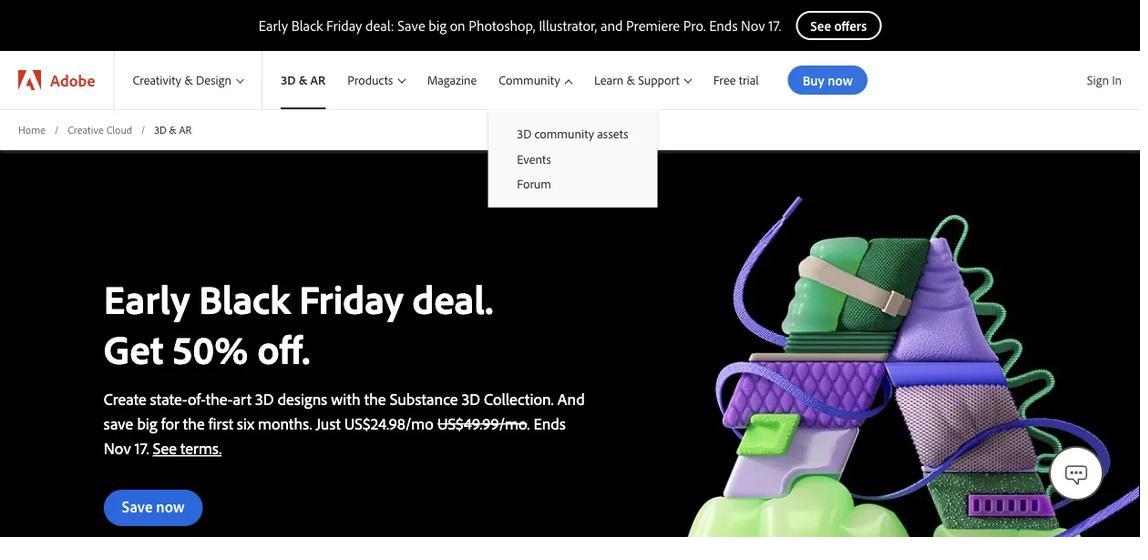 Task type: vqa. For each thing, say whether or not it's contained in the screenshot.
3D community assets link on the top of the page
yes



Task type: describe. For each thing, give the bounding box(es) containing it.
regularly at us$49.99 per month per license element
[[437, 414, 527, 434]]

creative
[[68, 123, 104, 136]]

sign
[[1087, 72, 1109, 88]]

community
[[534, 126, 594, 142]]

black for get
[[199, 274, 290, 324]]

art
[[233, 389, 251, 409]]

friday for deal:
[[326, 16, 362, 35]]

& for 3d & ar link
[[299, 72, 307, 88]]

and
[[600, 16, 623, 35]]

free trial link
[[702, 51, 770, 109]]

nov inside ​. ends nov 17.
[[104, 438, 131, 459]]

3d community assets link
[[488, 121, 657, 146]]

3d right art
[[255, 389, 274, 409]]

state-
[[150, 389, 188, 409]]

98
[[389, 414, 406, 434]]

49
[[464, 414, 480, 434]]

design
[[196, 72, 231, 88]]

early for early black friday deal: save big on photoshop, illustrator, and premiere pro. ends nov 17.
[[258, 16, 288, 35]]

99
[[482, 414, 499, 434]]

home link
[[18, 122, 46, 137]]

off.
[[258, 324, 310, 374]]

create state-of-the-art 3d designs with the substance 3d collection. and save big for the first six months. just
[[104, 389, 585, 434]]

1 horizontal spatial 17.
[[769, 16, 781, 35]]

see terms. link
[[153, 438, 222, 459]]

us$24.98 per month per license element
[[344, 414, 434, 434]]

get
[[104, 324, 163, 374]]

for
[[161, 414, 179, 434]]

​. ends nov 17.
[[104, 414, 566, 459]]

early black friday deal: save big on photoshop, illustrator, and premiere pro. ends nov 17.
[[258, 16, 781, 35]]

& down creativity & design
[[169, 123, 177, 136]]

creativity & design button
[[114, 51, 262, 109]]

3d up events
[[517, 126, 531, 142]]

now
[[156, 497, 185, 517]]

creative cloud
[[68, 123, 132, 136]]

free trial
[[713, 72, 759, 88]]

deal:
[[366, 16, 394, 35]]

support
[[638, 72, 679, 88]]

learn
[[594, 72, 623, 88]]

products button
[[337, 51, 416, 109]]

illustrator,
[[539, 16, 597, 35]]

terms.
[[181, 438, 222, 459]]

2 us$ from the left
[[437, 414, 464, 434]]

save inside "link"
[[122, 497, 153, 517]]

0 vertical spatial the
[[364, 389, 386, 409]]

community
[[499, 72, 560, 88]]

save now link
[[104, 490, 203, 527]]

1 horizontal spatial save
[[397, 16, 425, 35]]

adobe link
[[0, 51, 113, 109]]

3d & ar link
[[263, 51, 337, 109]]

ends inside ​. ends nov 17.
[[534, 414, 566, 434]]

magazine
[[427, 72, 477, 88]]

3d right cloud
[[154, 123, 167, 136]]

black for save
[[291, 16, 323, 35]]

premiere
[[626, 16, 680, 35]]

the-
[[206, 389, 233, 409]]

see
[[153, 438, 177, 459]]

1 horizontal spatial ar
[[310, 72, 326, 88]]

big inside create state-of-the-art 3d designs with the substance 3d collection. and save big for the first six months. just
[[137, 414, 157, 434]]

0 horizontal spatial the
[[183, 414, 205, 434]]

save
[[104, 414, 133, 434]]

early black friday deal. get 50% off.
[[104, 274, 493, 374]]

products
[[347, 72, 393, 88]]

us$ 24 . 98 /mo us$ 49 . 99 /mo
[[344, 414, 527, 434]]

designs
[[278, 389, 327, 409]]

trial
[[739, 72, 759, 88]]

creativity
[[133, 72, 181, 88]]



Task type: locate. For each thing, give the bounding box(es) containing it.
1 horizontal spatial .
[[480, 414, 482, 434]]

1 vertical spatial ends
[[534, 414, 566, 434]]

early for early black friday deal. get 50% off.
[[104, 274, 190, 324]]

0 vertical spatial save
[[397, 16, 425, 35]]

0 horizontal spatial big
[[137, 414, 157, 434]]

0 horizontal spatial /mo
[[406, 414, 434, 434]]

1 us$ from the left
[[344, 414, 371, 434]]

0 horizontal spatial save
[[122, 497, 153, 517]]

save right deal: on the top of the page
[[397, 16, 425, 35]]

2 /mo from the left
[[499, 414, 527, 434]]

1 vertical spatial black
[[199, 274, 290, 324]]

photoshop,
[[469, 16, 535, 35]]

pro.
[[683, 16, 706, 35]]

0 horizontal spatial us$
[[344, 414, 371, 434]]

1 vertical spatial 3d & ar
[[154, 123, 192, 136]]

sign in button
[[1083, 65, 1125, 96]]

save
[[397, 16, 425, 35], [122, 497, 153, 517]]

/mo down "collection."
[[499, 414, 527, 434]]

events link
[[488, 146, 657, 171]]

& left products
[[299, 72, 307, 88]]

0 vertical spatial black
[[291, 16, 323, 35]]

& inside learn & support popup button
[[626, 72, 635, 88]]

learn & support button
[[583, 51, 702, 109]]

& inside creativity & design dropdown button
[[184, 72, 193, 88]]

0 vertical spatial ar
[[310, 72, 326, 88]]

1 horizontal spatial 3d & ar
[[281, 72, 326, 88]]

17.
[[769, 16, 781, 35], [135, 438, 149, 459]]

ar down creativity & design dropdown button
[[179, 123, 192, 136]]

2 . from the left
[[480, 414, 482, 434]]

see terms.
[[153, 438, 222, 459]]

us$
[[344, 414, 371, 434], [437, 414, 464, 434]]

and
[[558, 389, 585, 409]]

friday for deal.
[[299, 274, 403, 324]]

17. up "free trial" link
[[769, 16, 781, 35]]

black
[[291, 16, 323, 35], [199, 274, 290, 324]]

big left on
[[429, 16, 447, 35]]

assets
[[597, 126, 628, 142]]

ar left products
[[310, 72, 326, 88]]

save left now
[[122, 497, 153, 517]]

substance
[[390, 389, 458, 409]]

1 . from the left
[[386, 414, 389, 434]]

​.
[[527, 414, 530, 434]]

3d & ar down creativity & design
[[154, 123, 192, 136]]

group containing 3d community assets
[[488, 109, 657, 208]]

friday
[[326, 16, 362, 35], [299, 274, 403, 324]]

17. inside ​. ends nov 17.
[[135, 438, 149, 459]]

3d
[[281, 72, 296, 88], [154, 123, 167, 136], [517, 126, 531, 142], [255, 389, 274, 409], [462, 389, 480, 409]]

1 horizontal spatial ends
[[709, 16, 738, 35]]

collection.
[[484, 389, 554, 409]]

1 horizontal spatial black
[[291, 16, 323, 35]]

free
[[713, 72, 736, 88]]

nov down save
[[104, 438, 131, 459]]

group
[[488, 109, 657, 208]]

early inside early black friday deal. get 50% off.
[[104, 274, 190, 324]]

1 vertical spatial save
[[122, 497, 153, 517]]

us$ down substance
[[437, 414, 464, 434]]

with
[[331, 389, 361, 409]]

cloud
[[106, 123, 132, 136]]

& left design
[[184, 72, 193, 88]]

create
[[104, 389, 146, 409]]

3d & ar left products
[[281, 72, 326, 88]]

friday inside early black friday deal. get 50% off.
[[299, 274, 403, 324]]

big left for
[[137, 414, 157, 434]]

1 /mo from the left
[[406, 414, 434, 434]]

0 horizontal spatial 17.
[[135, 438, 149, 459]]

0 vertical spatial nov
[[741, 16, 765, 35]]

nov up trial
[[741, 16, 765, 35]]

1 vertical spatial 17.
[[135, 438, 149, 459]]

3d right design
[[281, 72, 296, 88]]

1 horizontal spatial the
[[364, 389, 386, 409]]

1 vertical spatial nov
[[104, 438, 131, 459]]

community button
[[488, 51, 583, 109]]

ends right ​.
[[534, 414, 566, 434]]

0 horizontal spatial ar
[[179, 123, 192, 136]]

3d & ar
[[281, 72, 326, 88], [154, 123, 192, 136]]

ends right pro.
[[709, 16, 738, 35]]

1 vertical spatial early
[[104, 274, 190, 324]]

sign in
[[1087, 72, 1122, 88]]

0 vertical spatial big
[[429, 16, 447, 35]]

ar
[[310, 72, 326, 88], [179, 123, 192, 136]]

1 vertical spatial the
[[183, 414, 205, 434]]

six
[[237, 414, 254, 434]]

0 horizontal spatial early
[[104, 274, 190, 324]]

1 horizontal spatial big
[[429, 16, 447, 35]]

3d up 49
[[462, 389, 480, 409]]

&
[[184, 72, 193, 88], [299, 72, 307, 88], [626, 72, 635, 88], [169, 123, 177, 136]]

creative cloud link
[[68, 122, 132, 137]]

1 vertical spatial friday
[[299, 274, 403, 324]]

0 horizontal spatial nov
[[104, 438, 131, 459]]

.
[[386, 414, 389, 434], [480, 414, 482, 434]]

home
[[18, 123, 46, 136]]

just
[[316, 414, 341, 434]]

big
[[429, 16, 447, 35], [137, 414, 157, 434]]

0 horizontal spatial ends
[[534, 414, 566, 434]]

save now
[[122, 497, 185, 517]]

magazine link
[[416, 51, 488, 109]]

0 vertical spatial friday
[[326, 16, 362, 35]]

1 horizontal spatial nov
[[741, 16, 765, 35]]

/mo down substance
[[406, 414, 434, 434]]

0 horizontal spatial 3d & ar
[[154, 123, 192, 136]]

1 horizontal spatial early
[[258, 16, 288, 35]]

events
[[517, 151, 551, 167]]

3d community assets
[[517, 126, 628, 142]]

0 horizontal spatial black
[[199, 274, 290, 324]]

1 vertical spatial ar
[[179, 123, 192, 136]]

& for learn & support popup button
[[626, 72, 635, 88]]

in
[[1112, 72, 1122, 88]]

on
[[450, 16, 465, 35]]

of-
[[188, 389, 206, 409]]

0 vertical spatial 17.
[[769, 16, 781, 35]]

0 horizontal spatial .
[[386, 414, 389, 434]]

forum link
[[488, 171, 657, 197]]

1 vertical spatial big
[[137, 414, 157, 434]]

early
[[258, 16, 288, 35], [104, 274, 190, 324]]

the right for
[[183, 414, 205, 434]]

0 vertical spatial ends
[[709, 16, 738, 35]]

1 horizontal spatial us$
[[437, 414, 464, 434]]

& for creativity & design dropdown button
[[184, 72, 193, 88]]

learn & support
[[594, 72, 679, 88]]

50%
[[172, 324, 248, 374]]

black inside early black friday deal. get 50% off.
[[199, 274, 290, 324]]

deal.
[[412, 274, 493, 324]]

the up "24"
[[364, 389, 386, 409]]

0 vertical spatial 3d & ar
[[281, 72, 326, 88]]

1 horizontal spatial /mo
[[499, 414, 527, 434]]

first
[[208, 414, 233, 434]]

& inside 3d & ar link
[[299, 72, 307, 88]]

forum
[[517, 176, 551, 192]]

17. left see
[[135, 438, 149, 459]]

24
[[371, 414, 386, 434]]

adobe
[[50, 70, 95, 90]]

us$ down with
[[344, 414, 371, 434]]

the
[[364, 389, 386, 409], [183, 414, 205, 434]]

& right learn
[[626, 72, 635, 88]]

nov
[[741, 16, 765, 35], [104, 438, 131, 459]]

/mo
[[406, 414, 434, 434], [499, 414, 527, 434]]

0 vertical spatial early
[[258, 16, 288, 35]]

months.
[[258, 414, 312, 434]]

ends
[[709, 16, 738, 35], [534, 414, 566, 434]]

creativity & design
[[133, 72, 231, 88]]



